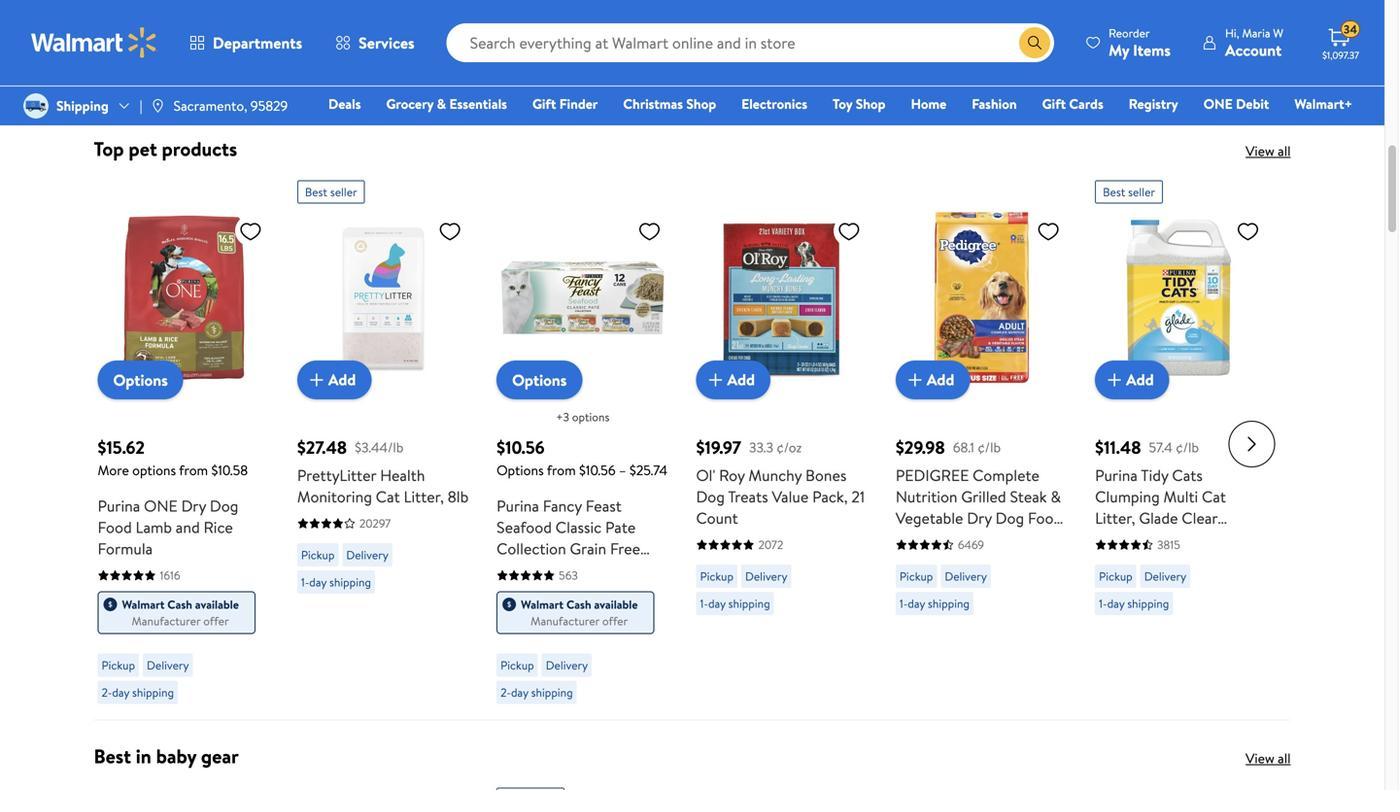 Task type: describe. For each thing, give the bounding box(es) containing it.
treats
[[728, 486, 769, 507]]

seller for 3815
[[1129, 184, 1156, 200]]

reorder my items
[[1109, 25, 1171, 61]]

multi
[[1164, 486, 1199, 507]]

free
[[610, 538, 641, 559]]

2 manufacturer from the left
[[531, 613, 600, 629]]

from inside the $15.62 more options from $10.58
[[179, 461, 208, 480]]

cat inside $27.48 $3.44/lb prettylitter health monitoring cat litter, 8lb
[[376, 486, 400, 507]]

add to cart image for purina tidy cats clumping multi cat litter, glade clear springs, 20 lb. jug image
[[1103, 368, 1127, 392]]

next slide for product carousel list image
[[1229, 421, 1276, 467]]

20
[[1153, 529, 1170, 550]]

20297
[[359, 515, 391, 532]]

clumping
[[1096, 486, 1160, 507]]

maria
[[1243, 25, 1271, 41]]

home link
[[903, 93, 956, 114]]

product group containing $27.48
[[297, 173, 470, 712]]

2 cash from the left
[[567, 596, 592, 613]]

jug
[[1193, 529, 1216, 550]]

& inside $29.98 68.1 ¢/lb pedigree complete nutrition grilled steak & vegetable dry dog food for adult dog, 44 lb. bag
[[1051, 486, 1061, 507]]

top pet products
[[94, 135, 237, 162]]

product group containing $11.48
[[1096, 173, 1268, 712]]

pet
[[129, 135, 157, 162]]

glade
[[1140, 507, 1179, 529]]

grocery & essentials link
[[378, 93, 516, 114]]

one debit
[[1204, 94, 1270, 113]]

2 walmart from the left
[[521, 596, 564, 613]]

classic
[[556, 516, 602, 538]]

cats
[[1173, 464, 1203, 486]]

|
[[140, 96, 143, 115]]

1- down for
[[900, 595, 908, 612]]

add to favorites list, pedigree complete nutrition grilled steak & vegetable dry dog food for adult dog, 44 lb. bag image
[[1037, 219, 1061, 243]]

shipping
[[56, 96, 109, 115]]

for
[[896, 529, 916, 550]]

$29.98
[[896, 435, 945, 460]]

1- down the monitoring
[[301, 574, 309, 590]]

feast
[[586, 495, 622, 516]]

bag
[[1038, 529, 1063, 550]]

steak
[[1010, 486, 1047, 507]]

fancy
[[543, 495, 582, 516]]

gift finder
[[533, 94, 598, 113]]

best seller for delivery
[[305, 184, 357, 200]]

33.3
[[749, 438, 774, 457]]

baby link
[[399, 0, 681, 112]]

seller for delivery
[[330, 184, 357, 200]]

add to favorites list, purina fancy feast seafood classic pate collection grain free wet cat food pate variety pack image
[[638, 219, 661, 243]]

reorder
[[1109, 25, 1150, 41]]

purina fancy feast seafood classic pate collection grain free wet cat food pate variety pack image
[[497, 211, 669, 384]]

1 walmart cash available from the left
[[122, 596, 239, 613]]

shop for christmas shop
[[687, 94, 717, 113]]

view all link for top pet products
[[1246, 141, 1291, 160]]

gift for gift cards
[[1043, 94, 1066, 113]]

add to cart image for pedigree complete nutrition grilled steak & vegetable dry dog food for adult dog, 44 lb. bag image
[[904, 368, 927, 392]]

pack
[[548, 581, 580, 602]]

munchy
[[749, 464, 802, 486]]

Search search field
[[447, 23, 1055, 62]]

home
[[911, 94, 947, 113]]

add to favorites list, ol' roy munchy bones dog treats value pack, 21 count image
[[838, 219, 861, 243]]

1 manufacturer from the left
[[132, 613, 201, 629]]

8lb
[[448, 486, 469, 507]]

w
[[1274, 25, 1284, 41]]

food inside $29.98 68.1 ¢/lb pedigree complete nutrition grilled steak & vegetable dry dog food for adult dog, 44 lb. bag
[[1028, 507, 1063, 529]]

1 manufacturer offer from the left
[[132, 613, 229, 629]]

$11.48 57.4 ¢/lb purina tidy cats clumping multi cat litter, glade clear springs, 20 lb. jug
[[1096, 435, 1227, 550]]

view for best in baby gear
[[1246, 749, 1275, 768]]

1 available from the left
[[195, 596, 239, 613]]

0 horizontal spatial $10.56
[[497, 435, 545, 460]]

nutrition
[[896, 486, 958, 507]]

grocery link
[[1009, 0, 1291, 112]]

options inside $10.56 options from $10.56 – $25.74
[[497, 461, 544, 480]]

registry link
[[1120, 93, 1188, 114]]

food inside purina fancy feast seafood classic pate collection grain free wet cat food pate variety pack
[[556, 559, 590, 581]]

2 2-day shipping from the left
[[501, 684, 573, 701]]

essentials
[[851, 90, 915, 111]]

1 horizontal spatial $10.56
[[579, 461, 616, 480]]

pedigree complete nutrition grilled steak & vegetable dry dog food for adult dog, 44 lb. bag image
[[896, 211, 1068, 384]]

hi,
[[1226, 25, 1240, 41]]

add button for purina tidy cats clumping multi cat litter, glade clear springs, 20 lb. jug image
[[1096, 360, 1170, 399]]

1 vertical spatial pate
[[594, 559, 624, 581]]

add to favorites list, prettylitter health monitoring cat litter, 8lb image
[[439, 219, 462, 243]]

add to cart image for prettylitter health monitoring cat litter, 8lb image
[[305, 368, 328, 392]]

delivery down 1616
[[147, 657, 189, 673]]

fashion link
[[963, 93, 1026, 114]]

purina for purina fancy feast seafood classic pate collection grain free wet cat food pate variety pack
[[497, 495, 539, 516]]

2 manufacturer offer from the left
[[531, 613, 628, 629]]

pedigree
[[896, 464, 969, 486]]

shop for toy shop
[[856, 94, 886, 113]]

68.1
[[953, 438, 975, 457]]

best for 3815
[[1103, 184, 1126, 200]]

delivery down the '3815'
[[1145, 568, 1187, 585]]

bones
[[806, 464, 847, 486]]

dry inside "purina one dry dog food lamb and rice formula"
[[181, 495, 206, 516]]

0 horizontal spatial best
[[94, 742, 131, 770]]

household essentials link
[[704, 0, 986, 112]]

wet
[[497, 559, 524, 581]]

from inside $10.56 options from $10.56 – $25.74
[[547, 461, 576, 480]]

product group containing $15.62
[[98, 173, 270, 712]]

dog inside $19.97 33.3 ¢/oz ol' roy munchy bones dog treats value pack, 21 count
[[696, 486, 725, 507]]

1-day shipping down adult
[[900, 595, 970, 612]]

formula
[[98, 538, 153, 559]]

purina fancy feast seafood classic pate collection grain free wet cat food pate variety pack
[[497, 495, 641, 602]]

pets link
[[94, 0, 376, 112]]

dog,
[[960, 529, 992, 550]]

1616
[[160, 567, 180, 584]]

walmart image
[[31, 27, 157, 58]]

2 offer from the left
[[603, 613, 628, 629]]

christmas shop link
[[615, 93, 725, 114]]

collection
[[497, 538, 566, 559]]

2 2- from the left
[[501, 684, 511, 701]]

grocery for grocery
[[1123, 90, 1178, 111]]

account
[[1226, 39, 1282, 61]]

seafood
[[497, 516, 552, 538]]

add to favorites list, purina one dry dog food lamb and rice formula image
[[239, 219, 262, 243]]

grain
[[570, 538, 607, 559]]

options link for $15.62
[[98, 360, 183, 399]]

delivery down 20297
[[346, 547, 389, 563]]

fashion
[[972, 94, 1017, 113]]

3815
[[1158, 536, 1181, 553]]

products
[[162, 135, 237, 162]]

gift cards
[[1043, 94, 1104, 113]]

563
[[559, 567, 578, 584]]

one inside "purina one dry dog food lamb and rice formula"
[[144, 495, 178, 516]]

add button for prettylitter health monitoring cat litter, 8lb image
[[297, 360, 372, 399]]

prettylitter health monitoring cat litter, 8lb image
[[297, 211, 470, 384]]

purina for purina one dry dog food lamb and rice formula
[[98, 495, 140, 516]]

monitoring
[[297, 486, 372, 507]]

delivery down 6469
[[945, 568, 987, 585]]

view all for best in baby gear
[[1246, 749, 1291, 768]]

2072
[[759, 536, 784, 553]]

my
[[1109, 39, 1130, 61]]

options for $15.62
[[113, 369, 168, 391]]

top
[[94, 135, 124, 162]]

lb. inside the $11.48 57.4 ¢/lb purina tidy cats clumping multi cat litter, glade clear springs, 20 lb. jug
[[1174, 529, 1189, 550]]

delivery down pack
[[546, 657, 588, 673]]

items
[[1133, 39, 1171, 61]]

+3
[[556, 409, 570, 425]]

$10.58
[[211, 461, 248, 480]]

$15.62 more options from $10.58
[[98, 435, 248, 480]]

complete
[[973, 464, 1040, 486]]

adult
[[920, 529, 956, 550]]

ol' roy munchy bones dog treats value pack, 21 count image
[[696, 211, 869, 384]]

2 walmart cash available from the left
[[521, 596, 638, 613]]

 image for shipping
[[23, 93, 49, 119]]

dog inside $29.98 68.1 ¢/lb pedigree complete nutrition grilled steak & vegetable dry dog food for adult dog, 44 lb. bag
[[996, 507, 1025, 529]]

toy shop
[[833, 94, 886, 113]]

1 walmart from the left
[[122, 596, 165, 613]]

springs,
[[1096, 529, 1149, 550]]

product group containing $10.56
[[497, 173, 669, 712]]

hi, maria w account
[[1226, 25, 1284, 61]]

prettylitter
[[297, 464, 377, 486]]



Task type: vqa. For each thing, say whether or not it's contained in the screenshot.
lamb
yes



Task type: locate. For each thing, give the bounding box(es) containing it.
baby
[[523, 90, 556, 111]]

1 horizontal spatial litter,
[[1096, 507, 1136, 529]]

purina tidy cats clumping multi cat litter, glade clear springs, 20 lb. jug image
[[1096, 211, 1268, 384]]

1 horizontal spatial lb.
[[1174, 529, 1189, 550]]

more
[[98, 461, 129, 480]]

1 horizontal spatial grocery
[[1123, 90, 1178, 111]]

walmart cash available
[[122, 596, 239, 613], [521, 596, 638, 613]]

walmart+
[[1295, 94, 1353, 113]]

0 horizontal spatial lb.
[[1019, 529, 1034, 550]]

¢/lb right the 68.1
[[978, 438, 1001, 457]]

gift inside "gift cards" link
[[1043, 94, 1066, 113]]

shop inside the toy shop link
[[856, 94, 886, 113]]

1 vertical spatial options
[[132, 461, 176, 480]]

all for top pet products
[[1278, 141, 1291, 160]]

toy
[[833, 94, 853, 113]]

$27.48
[[297, 435, 347, 460]]

cash down 1616
[[167, 596, 192, 613]]

1 horizontal spatial walmart cash available
[[521, 596, 638, 613]]

offer down free
[[603, 613, 628, 629]]

options link for +3 options
[[497, 360, 583, 399]]

1 best seller from the left
[[305, 184, 357, 200]]

0 horizontal spatial options link
[[98, 360, 183, 399]]

best for delivery
[[305, 184, 328, 200]]

household
[[775, 90, 847, 111]]

cat left 563
[[528, 559, 552, 581]]

pate right 563
[[594, 559, 624, 581]]

–
[[619, 461, 626, 480]]

add up $27.48 in the left bottom of the page
[[328, 369, 356, 390]]

4 add from the left
[[1127, 369, 1154, 390]]

options up "fancy"
[[497, 461, 544, 480]]

variety
[[497, 581, 545, 602]]

1 vertical spatial view all link
[[1246, 749, 1291, 768]]

cat inside purina fancy feast seafood classic pate collection grain free wet cat food pate variety pack
[[528, 559, 552, 581]]

$25.74
[[630, 461, 668, 480]]

finder
[[560, 94, 598, 113]]

one down the $15.62 more options from $10.58
[[144, 495, 178, 516]]

food right 44
[[1028, 507, 1063, 529]]

view for top pet products
[[1246, 141, 1275, 160]]

sacramento, 95829
[[174, 96, 288, 115]]

food down classic
[[556, 559, 590, 581]]

1 add to cart image from the left
[[305, 368, 328, 392]]

0 horizontal spatial cash
[[167, 596, 192, 613]]

1 horizontal spatial offer
[[603, 613, 628, 629]]

0 horizontal spatial shop
[[687, 94, 717, 113]]

2 horizontal spatial dog
[[996, 507, 1025, 529]]

0 horizontal spatial purina
[[98, 495, 140, 516]]

2 horizontal spatial best
[[1103, 184, 1126, 200]]

one left the debit
[[1204, 94, 1233, 113]]

1 horizontal spatial options
[[572, 409, 610, 425]]

product group containing $19.97
[[696, 173, 869, 712]]

0 vertical spatial $10.56
[[497, 435, 545, 460]]

search icon image
[[1028, 35, 1043, 51]]

add to cart image for ol' roy munchy bones dog treats value pack, 21 count image
[[704, 368, 728, 392]]

grocery for grocery & essentials
[[386, 94, 434, 113]]

2 add button from the left
[[696, 360, 771, 399]]

34
[[1344, 21, 1358, 38]]

shop inside christmas shop link
[[687, 94, 717, 113]]

1-day shipping down 2072
[[700, 595, 770, 612]]

delivery down 2072
[[746, 568, 788, 585]]

add to favorites list, purina tidy cats clumping multi cat litter, glade clear springs, 20 lb. jug image
[[1237, 219, 1260, 243]]

1 vertical spatial $10.56
[[579, 461, 616, 480]]

1 vertical spatial view all
[[1246, 749, 1291, 768]]

essentials
[[450, 94, 507, 113]]

all for best in baby gear
[[1278, 749, 1291, 768]]

view all
[[1246, 141, 1291, 160], [1246, 749, 1291, 768]]

seller down the registry
[[1129, 184, 1156, 200]]

gift
[[533, 94, 556, 113], [1043, 94, 1066, 113]]

electronics link
[[733, 93, 817, 114]]

gift left finder
[[533, 94, 556, 113]]

cat inside the $11.48 57.4 ¢/lb purina tidy cats clumping multi cat litter, glade clear springs, 20 lb. jug
[[1202, 486, 1227, 507]]

0 horizontal spatial walmart
[[122, 596, 165, 613]]

$11.48
[[1096, 435, 1142, 460]]

health
[[380, 464, 425, 486]]

pate
[[606, 516, 636, 538], [594, 559, 624, 581]]

0 horizontal spatial  image
[[23, 93, 49, 119]]

purina one dry dog food lamb and rice formula image
[[98, 211, 270, 384]]

ol'
[[696, 464, 716, 486]]

options down $15.62
[[132, 461, 176, 480]]

0 vertical spatial pate
[[606, 516, 636, 538]]

available down rice
[[195, 596, 239, 613]]

0 horizontal spatial add to cart image
[[305, 368, 328, 392]]

0 horizontal spatial grocery
[[386, 94, 434, 113]]

tidy
[[1141, 464, 1169, 486]]

1 horizontal spatial from
[[547, 461, 576, 480]]

$10.56 up "fancy"
[[497, 435, 545, 460]]

$10.56
[[497, 435, 545, 460], [579, 461, 616, 480]]

1 shop from the left
[[687, 94, 717, 113]]

1 horizontal spatial cash
[[567, 596, 592, 613]]

manufacturer offer down pack
[[531, 613, 628, 629]]

& inside grocery & essentials link
[[437, 94, 446, 113]]

&
[[437, 94, 446, 113], [1051, 486, 1061, 507]]

walmart cash available down 1616
[[122, 596, 239, 613]]

dry
[[181, 495, 206, 516], [967, 507, 992, 529]]

2 add from the left
[[728, 369, 755, 390]]

litter, inside $27.48 $3.44/lb prettylitter health monitoring cat litter, 8lb
[[404, 486, 444, 507]]

count
[[696, 507, 738, 529]]

add to cart image up $11.48
[[1103, 368, 1127, 392]]

view
[[1246, 141, 1275, 160], [1246, 749, 1275, 768]]

best seller down the registry
[[1103, 184, 1156, 200]]

grocery right deals
[[386, 94, 434, 113]]

christmas shop
[[623, 94, 717, 113]]

1 horizontal spatial walmart
[[521, 596, 564, 613]]

2 lb. from the left
[[1174, 529, 1189, 550]]

2 best seller from the left
[[1103, 184, 1156, 200]]

1 add button from the left
[[297, 360, 372, 399]]

1 add from the left
[[328, 369, 356, 390]]

add button up the $29.98 at the bottom right of the page
[[896, 360, 970, 399]]

1 seller from the left
[[330, 184, 357, 200]]

gear
[[201, 742, 239, 770]]

clear
[[1182, 507, 1218, 529]]

best in baby gear
[[94, 742, 239, 770]]

0 horizontal spatial manufacturer
[[132, 613, 201, 629]]

0 vertical spatial &
[[437, 94, 446, 113]]

cat up 20297
[[376, 486, 400, 507]]

walmart
[[122, 596, 165, 613], [521, 596, 564, 613]]

¢/lb inside $29.98 68.1 ¢/lb pedigree complete nutrition grilled steak & vegetable dry dog food for adult dog, 44 lb. bag
[[978, 438, 1001, 457]]

3 add from the left
[[927, 369, 955, 390]]

$10.56 left –
[[579, 461, 616, 480]]

view all link
[[1246, 141, 1291, 160], [1246, 749, 1291, 768]]

0 horizontal spatial seller
[[330, 184, 357, 200]]

3 add button from the left
[[896, 360, 970, 399]]

0 horizontal spatial 2-day shipping
[[102, 684, 174, 701]]

5 product group from the left
[[896, 173, 1068, 712]]

add for purina tidy cats clumping multi cat litter, glade clear springs, 20 lb. jug image
[[1127, 369, 1154, 390]]

$19.97
[[696, 435, 742, 460]]

0 horizontal spatial add to cart image
[[904, 368, 927, 392]]

1 horizontal spatial  image
[[150, 98, 166, 114]]

2 horizontal spatial food
[[1028, 507, 1063, 529]]

0 horizontal spatial &
[[437, 94, 446, 113]]

2 view all from the top
[[1246, 749, 1291, 768]]

add for prettylitter health monitoring cat litter, 8lb image
[[328, 369, 356, 390]]

purina left "fancy"
[[497, 495, 539, 516]]

options right +3
[[572, 409, 610, 425]]

2 product group from the left
[[297, 173, 470, 712]]

0 horizontal spatial manufacturer offer
[[132, 613, 229, 629]]

 image for sacramento, 95829
[[150, 98, 166, 114]]

2 horizontal spatial cat
[[1202, 486, 1227, 507]]

delivery
[[346, 547, 389, 563], [746, 568, 788, 585], [945, 568, 987, 585], [1145, 568, 1187, 585], [147, 657, 189, 673], [546, 657, 588, 673]]

view all for top pet products
[[1246, 141, 1291, 160]]

all
[[1278, 141, 1291, 160], [1278, 749, 1291, 768]]

dog inside "purina one dry dog food lamb and rice formula"
[[210, 495, 239, 516]]

+3 options
[[556, 409, 610, 425]]

0 horizontal spatial food
[[98, 516, 132, 538]]

litter, left glade at the right bottom
[[1096, 507, 1136, 529]]

list
[[82, 0, 1303, 112]]

1 horizontal spatial best seller
[[1103, 184, 1156, 200]]

Walmart Site-Wide search field
[[447, 23, 1055, 62]]

2 gift from the left
[[1043, 94, 1066, 113]]

food inside "purina one dry dog food lamb and rice formula"
[[98, 516, 132, 538]]

gift inside gift finder link
[[533, 94, 556, 113]]

food left lamb on the bottom left
[[98, 516, 132, 538]]

cat right multi
[[1202, 486, 1227, 507]]

pets
[[220, 90, 249, 111]]

registry
[[1129, 94, 1179, 113]]

dog right dog,
[[996, 507, 1025, 529]]

manufacturer down pack
[[531, 613, 600, 629]]

1 vertical spatial all
[[1278, 749, 1291, 768]]

manufacturer offer down 1616
[[132, 613, 229, 629]]

1 ¢/lb from the left
[[978, 438, 1001, 457]]

1 lb. from the left
[[1019, 529, 1034, 550]]

¢/lb for $11.48
[[1176, 438, 1199, 457]]

add button for pedigree complete nutrition grilled steak & vegetable dry dog food for adult dog, 44 lb. bag image
[[896, 360, 970, 399]]

seller down deals
[[330, 184, 357, 200]]

1 view all link from the top
[[1246, 141, 1291, 160]]

2 view all link from the top
[[1246, 749, 1291, 768]]

1 horizontal spatial ¢/lb
[[1176, 438, 1199, 457]]

¢/lb for $29.98
[[978, 438, 1001, 457]]

add button up $27.48 in the left bottom of the page
[[297, 360, 372, 399]]

best seller for 3815
[[1103, 184, 1156, 200]]

57.4
[[1149, 438, 1173, 457]]

1- down springs,
[[1099, 595, 1108, 612]]

2 add to cart image from the left
[[704, 368, 728, 392]]

1 view from the top
[[1246, 141, 1275, 160]]

view all link for best in baby gear
[[1246, 749, 1291, 768]]

1 horizontal spatial gift
[[1043, 94, 1066, 113]]

0 horizontal spatial litter,
[[404, 486, 444, 507]]

1-
[[301, 574, 309, 590], [700, 595, 709, 612], [900, 595, 908, 612], [1099, 595, 1108, 612]]

purina inside purina fancy feast seafood classic pate collection grain free wet cat food pate variety pack
[[497, 495, 539, 516]]

0 horizontal spatial best seller
[[305, 184, 357, 200]]

44
[[996, 529, 1015, 550]]

1 horizontal spatial &
[[1051, 486, 1061, 507]]

$27.48 $3.44/lb prettylitter health monitoring cat litter, 8lb
[[297, 435, 469, 507]]

1-day shipping down springs,
[[1099, 595, 1170, 612]]

add to cart image
[[904, 368, 927, 392], [1103, 368, 1127, 392]]

grilled
[[962, 486, 1007, 507]]

litter,
[[404, 486, 444, 507], [1096, 507, 1136, 529]]

offer down rice
[[203, 613, 229, 629]]

dry inside $29.98 68.1 ¢/lb pedigree complete nutrition grilled steak & vegetable dry dog food for adult dog, 44 lb. bag
[[967, 507, 992, 529]]

0 horizontal spatial gift
[[533, 94, 556, 113]]

add button
[[297, 360, 372, 399], [696, 360, 771, 399], [896, 360, 970, 399], [1096, 360, 1170, 399]]

dog left treats
[[696, 486, 725, 507]]

walmart down 1616
[[122, 596, 165, 613]]

day
[[309, 574, 327, 590], [709, 595, 726, 612], [908, 595, 925, 612], [1108, 595, 1125, 612], [112, 684, 129, 701], [511, 684, 529, 701]]

1 horizontal spatial add to cart image
[[704, 368, 728, 392]]

1 horizontal spatial seller
[[1129, 184, 1156, 200]]

cash down 563
[[567, 596, 592, 613]]

0 vertical spatial view all
[[1246, 141, 1291, 160]]

2 add to cart image from the left
[[1103, 368, 1127, 392]]

dry right lamb on the bottom left
[[181, 495, 206, 516]]

0 horizontal spatial 2-
[[102, 684, 112, 701]]

1 offer from the left
[[203, 613, 229, 629]]

6469
[[958, 536, 985, 553]]

2 from from the left
[[547, 461, 576, 480]]

2-day shipping
[[102, 684, 174, 701], [501, 684, 573, 701]]

1 horizontal spatial shop
[[856, 94, 886, 113]]

debit
[[1237, 94, 1270, 113]]

0 horizontal spatial ¢/lb
[[978, 438, 1001, 457]]

available
[[195, 596, 239, 613], [594, 596, 638, 613]]

pickup
[[301, 547, 335, 563], [700, 568, 734, 585], [900, 568, 934, 585], [1099, 568, 1133, 585], [102, 657, 135, 673], [501, 657, 534, 673]]

0 horizontal spatial cat
[[376, 486, 400, 507]]

1 horizontal spatial manufacturer offer
[[531, 613, 628, 629]]

0 horizontal spatial dog
[[210, 495, 239, 516]]

departments
[[213, 32, 302, 53]]

 image left shipping
[[23, 93, 49, 119]]

options up +3
[[512, 369, 567, 391]]

purina inside "purina one dry dog food lamb and rice formula"
[[98, 495, 140, 516]]

3 product group from the left
[[497, 173, 669, 712]]

litter, left 8lb
[[404, 486, 444, 507]]

0 vertical spatial view all link
[[1246, 141, 1291, 160]]

add up the $29.98 at the bottom right of the page
[[927, 369, 955, 390]]

lb. right 44
[[1019, 529, 1034, 550]]

lamb
[[136, 516, 172, 538]]

0 horizontal spatial walmart cash available
[[122, 596, 239, 613]]

options link up +3
[[497, 360, 583, 399]]

vegetable
[[896, 507, 964, 529]]

0 horizontal spatial available
[[195, 596, 239, 613]]

add button up $19.97
[[696, 360, 771, 399]]

1 horizontal spatial dry
[[967, 507, 992, 529]]

1 horizontal spatial 2-
[[501, 684, 511, 701]]

christmas
[[623, 94, 683, 113]]

1 vertical spatial &
[[1051, 486, 1061, 507]]

roy
[[719, 464, 745, 486]]

1 horizontal spatial food
[[556, 559, 590, 581]]

 image
[[23, 93, 49, 119], [150, 98, 166, 114]]

cat
[[376, 486, 400, 507], [1202, 486, 1227, 507], [528, 559, 552, 581]]

2 seller from the left
[[1129, 184, 1156, 200]]

0 vertical spatial all
[[1278, 141, 1291, 160]]

0 vertical spatial one
[[1204, 94, 1233, 113]]

from left "$10.58"
[[179, 461, 208, 480]]

add to cart image up $19.97
[[704, 368, 728, 392]]

2 all from the top
[[1278, 749, 1291, 768]]

gift for gift finder
[[533, 94, 556, 113]]

1 horizontal spatial one
[[1204, 94, 1233, 113]]

1 horizontal spatial dog
[[696, 486, 725, 507]]

purina down $11.48
[[1096, 464, 1138, 486]]

shop right christmas
[[687, 94, 717, 113]]

lb. right 20
[[1174, 529, 1189, 550]]

1 horizontal spatial options link
[[497, 360, 583, 399]]

best down the 'cards'
[[1103, 184, 1126, 200]]

6 product group from the left
[[1096, 173, 1268, 712]]

pate right classic
[[606, 516, 636, 538]]

& right steak
[[1051, 486, 1061, 507]]

1 horizontal spatial best
[[305, 184, 328, 200]]

add up 33.3
[[728, 369, 755, 390]]

purina inside the $11.48 57.4 ¢/lb purina tidy cats clumping multi cat litter, glade clear springs, 20 lb. jug
[[1096, 464, 1138, 486]]

gift left the 'cards'
[[1043, 94, 1066, 113]]

best left in
[[94, 742, 131, 770]]

2 horizontal spatial purina
[[1096, 464, 1138, 486]]

¢/lb inside the $11.48 57.4 ¢/lb purina tidy cats clumping multi cat litter, glade clear springs, 20 lb. jug
[[1176, 438, 1199, 457]]

deals link
[[320, 93, 370, 114]]

add button for ol' roy munchy bones dog treats value pack, 21 count image
[[696, 360, 771, 399]]

0 horizontal spatial options
[[132, 461, 176, 480]]

options up $15.62
[[113, 369, 168, 391]]

0 vertical spatial options
[[572, 409, 610, 425]]

1- down count
[[700, 595, 709, 612]]

and
[[176, 516, 200, 538]]

1 product group from the left
[[98, 173, 270, 712]]

2 view from the top
[[1246, 749, 1275, 768]]

1 cash from the left
[[167, 596, 192, 613]]

add to cart image up the $29.98 at the bottom right of the page
[[904, 368, 927, 392]]

21
[[852, 486, 865, 507]]

$1,097.37
[[1323, 49, 1360, 62]]

services button
[[319, 19, 431, 66]]

2 options link from the left
[[497, 360, 583, 399]]

1 all from the top
[[1278, 141, 1291, 160]]

1 from from the left
[[179, 461, 208, 480]]

1 add to cart image from the left
[[904, 368, 927, 392]]

1 horizontal spatial add to cart image
[[1103, 368, 1127, 392]]

0 horizontal spatial offer
[[203, 613, 229, 629]]

1 2- from the left
[[102, 684, 112, 701]]

walmart down 563
[[521, 596, 564, 613]]

shop right toy
[[856, 94, 886, 113]]

best seller down deals
[[305, 184, 357, 200]]

1 horizontal spatial cat
[[528, 559, 552, 581]]

lb. inside $29.98 68.1 ¢/lb pedigree complete nutrition grilled steak & vegetable dry dog food for adult dog, 44 lb. bag
[[1019, 529, 1034, 550]]

1 horizontal spatial manufacturer
[[531, 613, 600, 629]]

best down deals link
[[305, 184, 328, 200]]

add to cart image
[[305, 368, 328, 392], [704, 368, 728, 392]]

litter, inside the $11.48 57.4 ¢/lb purina tidy cats clumping multi cat litter, glade clear springs, 20 lb. jug
[[1096, 507, 1136, 529]]

value
[[772, 486, 809, 507]]

1-day shipping down 20297
[[301, 574, 371, 590]]

walmart cash available down 563
[[521, 596, 638, 613]]

1 gift from the left
[[533, 94, 556, 113]]

$15.62
[[98, 435, 145, 460]]

0 horizontal spatial from
[[179, 461, 208, 480]]

1 view all from the top
[[1246, 141, 1291, 160]]

add for ol' roy munchy bones dog treats value pack, 21 count image
[[728, 369, 755, 390]]

1 2-day shipping from the left
[[102, 684, 174, 701]]

1 horizontal spatial purina
[[497, 495, 539, 516]]

gift cards link
[[1034, 93, 1113, 114]]

4 add button from the left
[[1096, 360, 1170, 399]]

one
[[1204, 94, 1233, 113], [144, 495, 178, 516]]

& left essentials
[[437, 94, 446, 113]]

95829
[[251, 96, 288, 115]]

2 shop from the left
[[856, 94, 886, 113]]

$10.56 options from $10.56 – $25.74
[[497, 435, 668, 480]]

options inside the $15.62 more options from $10.58
[[132, 461, 176, 480]]

product group
[[98, 173, 270, 712], [297, 173, 470, 712], [497, 173, 669, 712], [696, 173, 869, 712], [896, 173, 1068, 712], [1096, 173, 1268, 712]]

add for pedigree complete nutrition grilled steak & vegetable dry dog food for adult dog, 44 lb. bag image
[[927, 369, 955, 390]]

0 horizontal spatial dry
[[181, 495, 206, 516]]

manufacturer down 1616
[[132, 613, 201, 629]]

2 available from the left
[[594, 596, 638, 613]]

from
[[179, 461, 208, 480], [547, 461, 576, 480]]

purina down more at the left bottom of page
[[98, 495, 140, 516]]

1 options link from the left
[[98, 360, 183, 399]]

from up "fancy"
[[547, 461, 576, 480]]

dog down "$10.58"
[[210, 495, 239, 516]]

¢/lb right 57.4
[[1176, 438, 1199, 457]]

add up 57.4
[[1127, 369, 1154, 390]]

list containing pets
[[82, 0, 1303, 112]]

product group containing $29.98
[[896, 173, 1068, 712]]

dry up 6469
[[967, 507, 992, 529]]

1 vertical spatial one
[[144, 495, 178, 516]]

add button up $11.48
[[1096, 360, 1170, 399]]

1 vertical spatial view
[[1246, 749, 1275, 768]]

2 ¢/lb from the left
[[1176, 438, 1199, 457]]

4 product group from the left
[[696, 173, 869, 712]]

 image right |
[[150, 98, 166, 114]]

add to cart image up $27.48 in the left bottom of the page
[[305, 368, 328, 392]]

manufacturer
[[132, 613, 201, 629], [531, 613, 600, 629]]

0 vertical spatial view
[[1246, 141, 1275, 160]]

1 horizontal spatial 2-day shipping
[[501, 684, 573, 701]]

options link up $15.62
[[98, 360, 183, 399]]

available right pack
[[594, 596, 638, 613]]

0 horizontal spatial one
[[144, 495, 178, 516]]

1 horizontal spatial available
[[594, 596, 638, 613]]

grocery down items
[[1123, 90, 1178, 111]]

options for +3 options
[[512, 369, 567, 391]]



